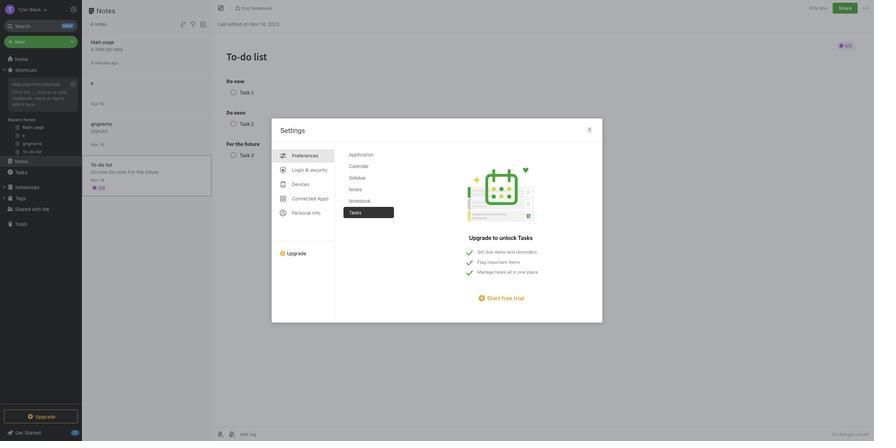 Task type: describe. For each thing, give the bounding box(es) containing it.
notes inside 'notes' tab
[[349, 187, 362, 193]]

shortcut
[[42, 82, 60, 87]]

shortcuts
[[15, 67, 37, 73]]

notes inside notes link
[[15, 159, 28, 164]]

2 do from the left
[[109, 169, 115, 175]]

list
[[105, 162, 112, 168]]

0 horizontal spatial upgrade button
[[4, 410, 78, 424]]

share button
[[833, 3, 858, 14]]

on inside icon on a note, notebook, stack or tag to add it here.
[[47, 89, 52, 95]]

last edited on nov 14, 2023
[[218, 21, 279, 27]]

notes tab
[[344, 184, 394, 195]]

page
[[103, 39, 114, 45]]

0 vertical spatial upgrade
[[469, 235, 492, 241]]

the inside group
[[24, 89, 30, 95]]

last
[[218, 21, 227, 27]]

future
[[145, 169, 158, 175]]

notebooks link
[[0, 182, 82, 193]]

flag
[[477, 260, 486, 265]]

tasks inside tab
[[349, 210, 361, 216]]

expand note image
[[217, 4, 225, 12]]

you
[[820, 5, 827, 11]]

for
[[128, 169, 135, 175]]

add
[[12, 102, 20, 107]]

expand notebooks image
[[2, 185, 7, 190]]

to-do list do now do soon for the future
[[91, 162, 158, 175]]

place
[[527, 270, 538, 275]]

nov inside note window element
[[250, 21, 259, 27]]

2 vertical spatial upgrade
[[35, 414, 56, 420]]

first
[[33, 82, 41, 87]]

info
[[312, 210, 320, 216]]

shared
[[15, 206, 31, 212]]

shared with me link
[[0, 204, 82, 215]]

notebook tab
[[344, 196, 394, 207]]

0/3
[[98, 186, 105, 191]]

shared with me
[[15, 206, 49, 212]]

tasks inside 'button'
[[15, 170, 27, 175]]

2 horizontal spatial tasks
[[518, 235, 533, 241]]

manage
[[477, 270, 494, 275]]

4
[[90, 21, 93, 27]]

9 minutes ago
[[91, 60, 118, 65]]

application tab
[[344, 149, 394, 160]]

changes
[[838, 432, 855, 438]]

stack
[[34, 96, 45, 101]]

notes inside note list element
[[97, 7, 115, 15]]

recent
[[8, 117, 22, 123]]

e
[[91, 80, 94, 86]]

trash
[[15, 221, 27, 227]]

all
[[507, 270, 512, 275]]

...
[[32, 89, 36, 95]]

start
[[487, 296, 500, 302]]

ago
[[111, 60, 118, 65]]

add tag image
[[228, 431, 236, 439]]

me
[[42, 206, 49, 212]]

unlock
[[499, 235, 517, 241]]

with
[[32, 206, 41, 212]]

trash link
[[0, 219, 82, 230]]

notebook,
[[12, 96, 33, 101]]

1 do from the left
[[91, 169, 97, 175]]

only
[[809, 5, 819, 11]]

new
[[15, 39, 25, 45]]

the inside to-do list do now do soon for the future
[[137, 169, 144, 175]]

1 vertical spatial to
[[493, 235, 498, 241]]

start free trial link
[[464, 295, 538, 303]]

it
[[21, 102, 24, 107]]

sidebar
[[349, 175, 366, 181]]

to-
[[91, 162, 98, 168]]

upgrade button inside tab list
[[272, 241, 335, 260]]

important
[[487, 260, 507, 265]]

start free trial
[[487, 296, 524, 302]]

3 14 from the top
[[100, 178, 104, 183]]

login & security
[[292, 167, 328, 173]]

nov 14 for gngnsrns
[[91, 142, 104, 147]]

recent notes
[[8, 117, 36, 123]]

manage tasks all in one place
[[477, 270, 538, 275]]

connected apps
[[292, 196, 329, 202]]

tasks
[[495, 270, 506, 275]]

sidebar tab
[[344, 172, 394, 184]]

here.
[[25, 102, 36, 107]]

tasks button
[[0, 167, 82, 178]]

3 nov 14 from the top
[[91, 178, 104, 183]]

calendar tab
[[344, 161, 394, 172]]

click
[[12, 89, 22, 95]]

first
[[241, 5, 250, 11]]

group inside tree
[[0, 75, 82, 159]]

2023
[[268, 21, 279, 27]]

tab list containing preferences
[[272, 142, 335, 323]]

gngnsrns
[[91, 121, 112, 127]]

flag important items
[[477, 260, 520, 265]]



Task type: vqa. For each thing, say whether or not it's contained in the screenshot.
the 'Upgrade' related to Upgrade to email your notes
no



Task type: locate. For each thing, give the bounding box(es) containing it.
set
[[477, 250, 484, 255]]

0 horizontal spatial upgrade
[[35, 414, 56, 420]]

2 vertical spatial 14
[[100, 178, 104, 183]]

group
[[0, 75, 82, 159]]

Note Editor text field
[[212, 33, 874, 428]]

14
[[100, 101, 104, 106], [100, 142, 104, 147], [100, 178, 104, 183]]

upgrade
[[469, 235, 492, 241], [287, 251, 306, 257], [35, 414, 56, 420]]

9
[[91, 60, 93, 65]]

close image
[[586, 126, 594, 134]]

14 for e
[[100, 101, 104, 106]]

tree containing home
[[0, 54, 82, 404]]

a
[[91, 46, 94, 52]]

0 vertical spatial the
[[24, 89, 30, 95]]

click the ...
[[12, 89, 36, 95]]

edited
[[228, 21, 242, 27]]

14 for gngnsrns
[[100, 142, 104, 147]]

1 nov 14 from the top
[[91, 101, 104, 106]]

set due dates and reminders
[[477, 250, 537, 255]]

nov 14 up gngnsrns
[[91, 101, 104, 106]]

1 horizontal spatial the
[[137, 169, 144, 175]]

nov 14 down sfgnsfd
[[91, 142, 104, 147]]

2 nov 14 from the top
[[91, 142, 104, 147]]

sfgnsfd
[[91, 128, 107, 134]]

nov left 14,
[[250, 21, 259, 27]]

1 vertical spatial nov 14
[[91, 142, 104, 147]]

settings image
[[70, 5, 78, 14]]

tasks tab
[[344, 207, 394, 219]]

notebooks
[[15, 185, 39, 190]]

settings
[[280, 127, 305, 135]]

saved
[[857, 432, 869, 438]]

notebook up tasks tab
[[349, 198, 371, 204]]

due
[[486, 250, 493, 255]]

to inside icon on a note, notebook, stack or tag to add it here.
[[60, 96, 64, 101]]

1 vertical spatial on
[[47, 89, 52, 95]]

0 vertical spatial upgrade button
[[272, 241, 335, 260]]

to left unlock
[[493, 235, 498, 241]]

preferences
[[292, 153, 318, 159]]

tag
[[52, 96, 59, 101]]

nov 14 for e
[[91, 101, 104, 106]]

on right edited
[[243, 21, 249, 27]]

1 horizontal spatial upgrade
[[287, 251, 306, 257]]

first notebook button
[[233, 3, 274, 13]]

notebook inside button
[[252, 5, 272, 11]]

2 vertical spatial tasks
[[518, 235, 533, 241]]

your
[[22, 82, 31, 87]]

14 down sfgnsfd
[[100, 142, 104, 147]]

all
[[831, 432, 837, 438]]

tasks down notebook tab
[[349, 210, 361, 216]]

one
[[518, 270, 526, 275]]

0 vertical spatial on
[[243, 21, 249, 27]]

1 vertical spatial notebook
[[349, 198, 371, 204]]

&
[[305, 167, 309, 173]]

icon
[[37, 89, 46, 95]]

1 horizontal spatial tasks
[[349, 210, 361, 216]]

a
[[54, 89, 56, 95]]

minutes
[[95, 60, 110, 65]]

notes up notes
[[97, 7, 115, 15]]

0 horizontal spatial tab list
[[272, 142, 335, 323]]

notebook right first
[[252, 5, 272, 11]]

security
[[310, 167, 328, 173]]

icon on a note, notebook, stack or tag to add it here.
[[12, 89, 68, 107]]

the right for
[[137, 169, 144, 175]]

Search text field
[[9, 20, 73, 32]]

notes link
[[0, 156, 82, 167]]

trial
[[514, 296, 524, 302]]

1 vertical spatial 14
[[100, 142, 104, 147]]

0 horizontal spatial the
[[24, 89, 30, 95]]

soon
[[116, 169, 127, 175]]

here
[[113, 46, 123, 52]]

reminders
[[516, 250, 537, 255]]

0 horizontal spatial to
[[60, 96, 64, 101]]

now
[[98, 169, 107, 175]]

tasks up reminders
[[518, 235, 533, 241]]

shortcuts button
[[0, 65, 82, 75]]

tab list
[[272, 142, 335, 323], [344, 149, 400, 323]]

0 vertical spatial notebook
[[252, 5, 272, 11]]

None search field
[[9, 20, 73, 32]]

note window element
[[212, 0, 874, 442]]

tasks up notebooks
[[15, 170, 27, 175]]

add a reminder image
[[216, 431, 224, 439]]

1 horizontal spatial tab list
[[344, 149, 400, 323]]

in
[[513, 270, 517, 275]]

login
[[292, 167, 304, 173]]

home
[[15, 56, 28, 62]]

on left a
[[47, 89, 52, 95]]

tab list containing application
[[344, 149, 400, 323]]

devices
[[292, 182, 309, 187]]

home link
[[0, 54, 82, 65]]

1 horizontal spatial upgrade button
[[272, 241, 335, 260]]

on
[[243, 21, 249, 27], [47, 89, 52, 95]]

notebook inside tab
[[349, 198, 371, 204]]

2 14 from the top
[[100, 142, 104, 147]]

0 vertical spatial tasks
[[15, 170, 27, 175]]

little
[[95, 46, 105, 52]]

upgrade to unlock tasks
[[469, 235, 533, 241]]

note list element
[[82, 0, 212, 442]]

1 vertical spatial the
[[137, 169, 144, 175]]

notes
[[97, 7, 115, 15], [24, 117, 36, 123], [15, 159, 28, 164], [349, 187, 362, 193]]

0 vertical spatial nov 14
[[91, 101, 104, 106]]

expand tags image
[[2, 196, 7, 201]]

apps
[[317, 196, 329, 202]]

group containing add your first shortcut
[[0, 75, 82, 159]]

1 horizontal spatial do
[[109, 169, 115, 175]]

nov down sfgnsfd
[[91, 142, 98, 147]]

14 up 0/3 on the left top of page
[[100, 178, 104, 183]]

4 notes
[[90, 21, 107, 27]]

main page a little bit here
[[91, 39, 123, 52]]

do down list
[[109, 169, 115, 175]]

application
[[349, 152, 374, 158]]

nov up 0/3 on the left top of page
[[91, 178, 98, 183]]

personal
[[292, 210, 311, 216]]

notes up tasks 'button'
[[15, 159, 28, 164]]

2 vertical spatial nov 14
[[91, 178, 104, 183]]

notes down the sidebar
[[349, 187, 362, 193]]

1 14 from the top
[[100, 101, 104, 106]]

do down to-
[[91, 169, 97, 175]]

nov down e
[[91, 101, 98, 106]]

main
[[91, 39, 102, 45]]

1 horizontal spatial notebook
[[349, 198, 371, 204]]

share
[[839, 5, 852, 11]]

gngnsrns sfgnsfd
[[91, 121, 112, 134]]

tags button
[[0, 193, 82, 204]]

dates
[[495, 250, 506, 255]]

tree
[[0, 54, 82, 404]]

notes
[[94, 21, 107, 27]]

personal info
[[292, 210, 320, 216]]

2 horizontal spatial upgrade
[[469, 235, 492, 241]]

1 horizontal spatial on
[[243, 21, 249, 27]]

connected
[[292, 196, 316, 202]]

and
[[507, 250, 515, 255]]

nov 14 up 0/3 on the left top of page
[[91, 178, 104, 183]]

1 vertical spatial upgrade button
[[4, 410, 78, 424]]

the left ...
[[24, 89, 30, 95]]

items
[[509, 260, 520, 265]]

note,
[[57, 89, 68, 95]]

calendar
[[349, 164, 369, 169]]

nov
[[250, 21, 259, 27], [91, 101, 98, 106], [91, 142, 98, 147], [91, 178, 98, 183]]

0 horizontal spatial tasks
[[15, 170, 27, 175]]

0 vertical spatial to
[[60, 96, 64, 101]]

14,
[[260, 21, 267, 27]]

upgrade button
[[272, 241, 335, 260], [4, 410, 78, 424]]

add
[[12, 82, 21, 87]]

0 vertical spatial 14
[[100, 101, 104, 106]]

do
[[98, 162, 104, 168]]

on inside note window element
[[243, 21, 249, 27]]

new button
[[4, 36, 78, 48]]

0 horizontal spatial do
[[91, 169, 97, 175]]

to down note,
[[60, 96, 64, 101]]

14 up gngnsrns
[[100, 101, 104, 106]]

notes right 'recent'
[[24, 117, 36, 123]]

1 vertical spatial tasks
[[349, 210, 361, 216]]

0 horizontal spatial notebook
[[252, 5, 272, 11]]

1 horizontal spatial to
[[493, 235, 498, 241]]

0 horizontal spatial on
[[47, 89, 52, 95]]

tasks
[[15, 170, 27, 175], [349, 210, 361, 216], [518, 235, 533, 241]]

add your first shortcut
[[12, 82, 60, 87]]

1 vertical spatial upgrade
[[287, 251, 306, 257]]



